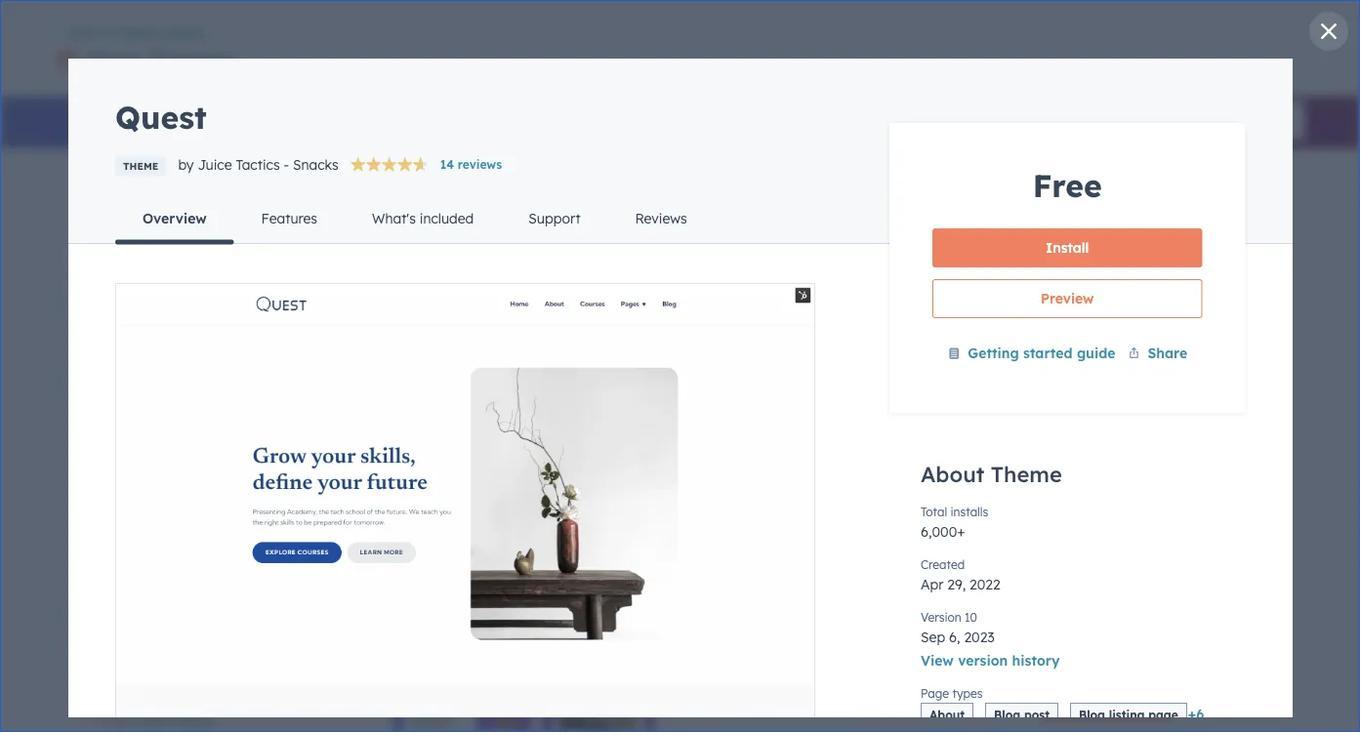 Task type: locate. For each thing, give the bounding box(es) containing it.
themes
[[150, 44, 235, 74]]

shop
[[86, 44, 143, 74]]

back to theme library link
[[55, 25, 204, 40]]

to
[[103, 25, 115, 40]]

back to theme library
[[70, 25, 204, 40]]

theme
[[118, 25, 158, 40]]

library
[[161, 25, 204, 40]]



Task type: vqa. For each thing, say whether or not it's contained in the screenshot.
Ruby Anderson image
no



Task type: describe. For each thing, give the bounding box(es) containing it.
shop themes
[[86, 44, 235, 74]]

back
[[70, 25, 99, 40]]

close image
[[1321, 23, 1337, 39]]



